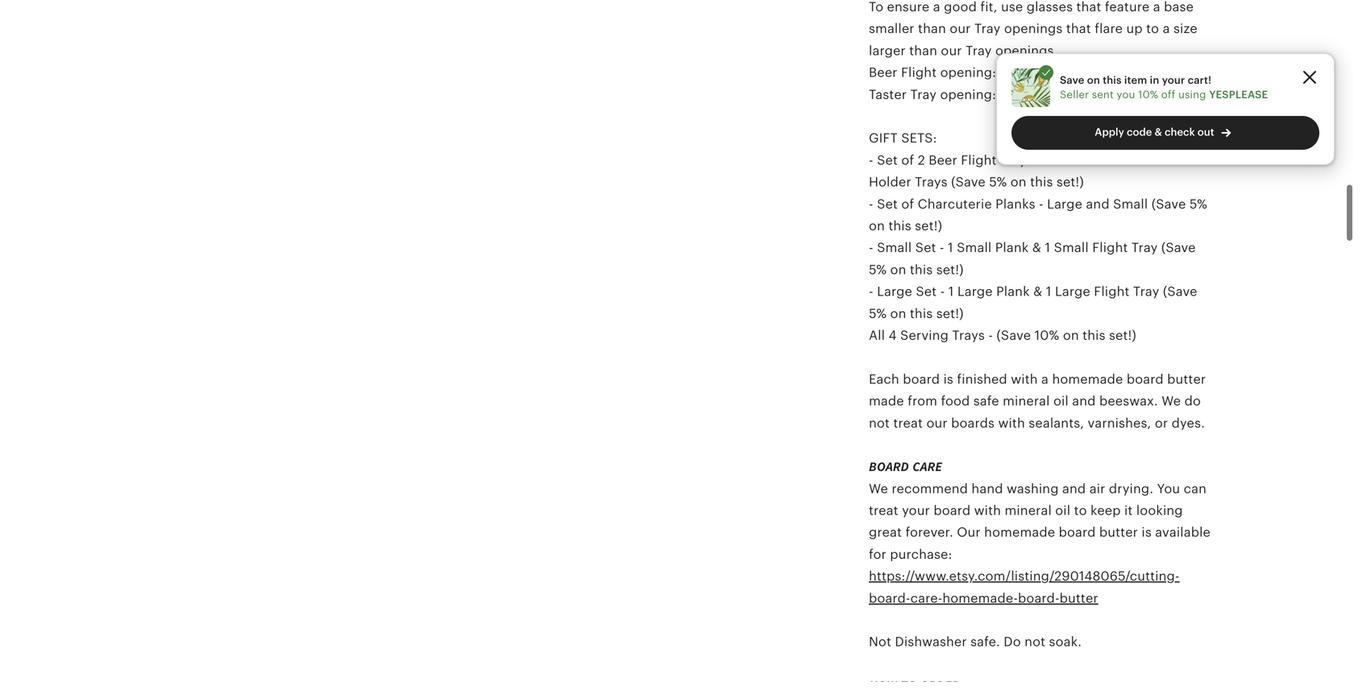 Task type: locate. For each thing, give the bounding box(es) containing it.
your inside 𝘽𝙊𝘼𝙍𝘿 𝘾𝘼𝙍𝙀 we recommend hand washing and air drying. you can treat your board with mineral oil to keep it looking great forever. our homemade board butter is available for purchase: https://www.etsy.com/listing/290148065/cutting- board-care-homemade-board-butter
[[902, 501, 930, 515]]

and left pint
[[1086, 150, 1110, 164]]

treat up great
[[869, 501, 899, 515]]

base
[[1164, 0, 1194, 11]]

to
[[1147, 18, 1159, 33], [1074, 501, 1087, 515]]

ensure
[[887, 0, 930, 11]]

1 horizontal spatial taster
[[1045, 150, 1083, 164]]

1 horizontal spatial 2
[[1000, 62, 1008, 77]]

0 vertical spatial &
[[1155, 126, 1162, 138]]

0 vertical spatial that
[[1077, 0, 1102, 11]]

sets:
[[901, 128, 937, 142]]

0 vertical spatial your
[[1162, 74, 1185, 86]]

than right larger
[[910, 40, 938, 55]]

2 board- from the left
[[1018, 588, 1060, 603]]

apply
[[1095, 126, 1125, 138]]

0 vertical spatial treat
[[894, 413, 923, 427]]

1 vertical spatial with
[[998, 413, 1025, 427]]

item
[[1125, 74, 1148, 86]]

than down ensure
[[918, 18, 946, 33]]

1 of from the top
[[902, 150, 914, 164]]

set!)
[[1057, 172, 1084, 186], [915, 216, 943, 230], [937, 259, 964, 274], [937, 303, 964, 318], [1109, 325, 1137, 340]]

10% up each board is finished with a homemade board butter made from food safe mineral oil and beeswax. we do not treat our boards with sealants, varnishes, or dyes.
[[1035, 325, 1060, 340]]

0 horizontal spatial we
[[869, 479, 888, 493]]

0 horizontal spatial not
[[869, 413, 890, 427]]

0 horizontal spatial 10%
[[1035, 325, 1060, 340]]

with down the safe
[[998, 413, 1025, 427]]

5%
[[989, 172, 1007, 186], [1190, 194, 1208, 208], [869, 259, 887, 274], [869, 303, 887, 318]]

2 horizontal spatial butter
[[1167, 369, 1206, 384]]

a
[[933, 0, 941, 11], [1153, 0, 1161, 11], [1163, 18, 1170, 33], [1042, 369, 1049, 384]]

1 horizontal spatial trays
[[952, 325, 985, 340]]

openings
[[1004, 18, 1063, 33]]

do
[[1185, 391, 1201, 406]]

1 vertical spatial mineral
[[1005, 501, 1052, 515]]

oil down washing
[[1056, 501, 1071, 515]]

0 vertical spatial our
[[950, 18, 971, 33]]

out
[[1198, 126, 1215, 138]]

1 horizontal spatial is
[[1142, 523, 1152, 537]]

is down looking
[[1142, 523, 1152, 537]]

soak.
[[1049, 632, 1082, 647]]

and left air
[[1063, 479, 1086, 493]]

on inside save on this item in your cart! seller sent you 10% off using yesplease
[[1087, 74, 1100, 86]]

our
[[957, 523, 981, 537]]

10%
[[1138, 89, 1159, 101], [1035, 325, 1060, 340]]

2 vertical spatial our
[[927, 413, 948, 427]]

0 horizontal spatial is
[[944, 369, 954, 384]]

1 vertical spatial your
[[902, 501, 930, 515]]

great
[[869, 523, 902, 537]]

you
[[1157, 479, 1180, 493]]

trays up charcuterie
[[915, 172, 948, 186]]

it
[[1125, 501, 1133, 515]]

butter
[[1167, 369, 1206, 384], [1100, 523, 1138, 537], [1060, 588, 1099, 603]]

0 vertical spatial with
[[1011, 369, 1038, 384]]

1 horizontal spatial 10%
[[1138, 89, 1159, 101]]

0 vertical spatial mineral
[[1003, 391, 1050, 406]]

mineral inside 𝘽𝙊𝘼𝙍𝘿 𝘾𝘼𝙍𝙀 we recommend hand washing and air drying. you can treat your board with mineral oil to keep it looking great forever. our homemade board butter is available for purchase: https://www.etsy.com/listing/290148065/cutting- board-care-homemade-board-butter
[[1005, 501, 1052, 515]]

and inside each board is finished with a homemade board butter made from food safe mineral oil and beeswax. we do not treat our boards with sealants, varnishes, or dyes.
[[1072, 391, 1096, 406]]

homemade
[[1052, 369, 1123, 384], [984, 523, 1055, 537]]

4
[[889, 325, 897, 340]]

to right up
[[1147, 18, 1159, 33]]

taster inside gift sets: - set of 2 beer flight trays - taster and pint glass size holder trays (save 5% on this set!) - set of charcuterie planks - large and small (save 5% on this set!) - small set - 1 small plank & 1 small flight tray (save 5% on this set!) - large set - 1 large plank & 1 large flight tray (save 5% on this set!) all 4 serving trays - (save 10% on this set!)
[[1045, 150, 1083, 164]]

your inside save on this item in your cart! seller sent you 10% off using yesplease
[[1162, 74, 1185, 86]]

3/4"
[[1011, 62, 1036, 77]]

this
[[1103, 74, 1122, 86], [1030, 172, 1053, 186], [889, 216, 912, 230], [910, 259, 933, 274], [910, 303, 933, 318], [1083, 325, 1106, 340]]

0 vertical spatial homemade
[[1052, 369, 1123, 384]]

flare
[[1095, 18, 1123, 33]]

each
[[869, 369, 900, 384]]

opening:
[[941, 62, 997, 77], [940, 84, 996, 99]]

0 vertical spatial beer
[[869, 62, 898, 77]]

glasses
[[1027, 0, 1073, 11]]

treat down from
[[894, 413, 923, 427]]

that up the flare
[[1077, 0, 1102, 11]]

to ensure a good fit, use glasses that feature a base smaller than our tray openings that flare up to a size larger than our tray openings. beer flight opening: 2 3/4" taster tray opening: 2"
[[869, 0, 1198, 99]]

to left 'keep' at the bottom of page
[[1074, 501, 1087, 515]]

10% inside save on this item in your cart! seller sent you 10% off using yesplease
[[1138, 89, 1159, 101]]

good
[[944, 0, 977, 11]]

1 horizontal spatial your
[[1162, 74, 1185, 86]]

recommend
[[892, 479, 968, 493]]

1 vertical spatial 2
[[918, 150, 925, 164]]

and up sealants,
[[1072, 391, 1096, 406]]

air
[[1090, 479, 1106, 493]]

apply code & check out
[[1095, 126, 1215, 138]]

available
[[1155, 523, 1211, 537]]

beer down larger
[[869, 62, 898, 77]]

a left size
[[1163, 18, 1170, 33]]

that left the flare
[[1066, 18, 1091, 33]]

1 vertical spatial taster
[[1045, 150, 1083, 164]]

0 vertical spatial taster
[[869, 84, 907, 99]]

10% down in
[[1138, 89, 1159, 101]]

2 of from the top
[[902, 194, 914, 208]]

1 vertical spatial oil
[[1056, 501, 1071, 515]]

2
[[1000, 62, 1008, 77], [918, 150, 925, 164]]

0 horizontal spatial your
[[902, 501, 930, 515]]

than
[[918, 18, 946, 33], [910, 40, 938, 55]]

2 vertical spatial butter
[[1060, 588, 1099, 603]]

oil
[[1054, 391, 1069, 406], [1056, 501, 1071, 515]]

safe.
[[971, 632, 1000, 647]]

1 vertical spatial opening:
[[940, 84, 996, 99]]

1
[[948, 238, 954, 252], [1045, 238, 1051, 252], [949, 281, 954, 296], [1046, 281, 1052, 296]]

1 vertical spatial we
[[869, 479, 888, 493]]

board up beeswax.
[[1127, 369, 1164, 384]]

board- up not
[[869, 588, 911, 603]]

beer down sets:
[[929, 150, 958, 164]]

feature
[[1105, 0, 1150, 11]]

not dishwasher safe. do not soak.
[[869, 632, 1082, 647]]

save
[[1060, 74, 1085, 86]]

large
[[1047, 194, 1083, 208], [877, 281, 913, 296], [958, 281, 993, 296], [1055, 281, 1091, 296]]

set down charcuterie
[[916, 238, 936, 252]]

not right do
[[1025, 632, 1046, 647]]

we
[[1162, 391, 1181, 406], [869, 479, 888, 493]]

code
[[1127, 126, 1152, 138]]

1 vertical spatial is
[[1142, 523, 1152, 537]]

1 vertical spatial to
[[1074, 501, 1087, 515]]

tray
[[975, 18, 1001, 33], [966, 40, 992, 55], [911, 84, 937, 99], [1132, 238, 1158, 252], [1133, 281, 1160, 296]]

we left do
[[1162, 391, 1181, 406]]

taster left pint
[[1045, 150, 1083, 164]]

1 horizontal spatial board-
[[1018, 588, 1060, 603]]

1 horizontal spatial to
[[1147, 18, 1159, 33]]

pint
[[1114, 150, 1138, 164]]

0 vertical spatial is
[[944, 369, 954, 384]]

0 horizontal spatial to
[[1074, 501, 1087, 515]]

set
[[877, 150, 898, 164], [877, 194, 898, 208], [916, 238, 936, 252], [916, 281, 937, 296]]

1 horizontal spatial beer
[[929, 150, 958, 164]]

board- down https://www.etsy.com/listing/290148065/cutting-
[[1018, 588, 1060, 603]]

dishwasher
[[895, 632, 967, 647]]

1 vertical spatial our
[[941, 40, 962, 55]]

homemade up beeswax.
[[1052, 369, 1123, 384]]

your
[[1162, 74, 1185, 86], [902, 501, 930, 515]]

a up sealants,
[[1042, 369, 1049, 384]]

0 vertical spatial plank
[[995, 238, 1029, 252]]

(save
[[951, 172, 986, 186], [1152, 194, 1186, 208], [1162, 238, 1196, 252], [1163, 281, 1198, 296], [997, 325, 1031, 340]]

apply code & check out link
[[1012, 116, 1320, 150]]

0 vertical spatial we
[[1162, 391, 1181, 406]]

trays
[[1000, 150, 1033, 164], [915, 172, 948, 186], [952, 325, 985, 340]]

1 horizontal spatial butter
[[1100, 523, 1138, 537]]

butter up soak.
[[1060, 588, 1099, 603]]

seller
[[1060, 89, 1089, 101]]

your up "forever."
[[902, 501, 930, 515]]

and
[[1086, 150, 1110, 164], [1086, 194, 1110, 208], [1072, 391, 1096, 406], [1063, 479, 1086, 493]]

0 vertical spatial 2
[[1000, 62, 1008, 77]]

taster down larger
[[869, 84, 907, 99]]

1 vertical spatial treat
[[869, 501, 899, 515]]

1 vertical spatial 10%
[[1035, 325, 1060, 340]]

that
[[1077, 0, 1102, 11], [1066, 18, 1091, 33]]

do
[[1004, 632, 1021, 647]]

opening: left 2"
[[940, 84, 996, 99]]

1 vertical spatial beer
[[929, 150, 958, 164]]

0 vertical spatial of
[[902, 150, 914, 164]]

0 vertical spatial 10%
[[1138, 89, 1159, 101]]

&
[[1155, 126, 1162, 138], [1033, 238, 1042, 252], [1034, 281, 1043, 296]]

0 horizontal spatial board-
[[869, 588, 911, 603]]

0 vertical spatial to
[[1147, 18, 1159, 33]]

made
[[869, 391, 904, 406]]

holder
[[869, 172, 912, 186]]

0 horizontal spatial butter
[[1060, 588, 1099, 603]]

from
[[908, 391, 938, 406]]

homemade up https://www.etsy.com/listing/290148065/cutting-
[[984, 523, 1055, 537]]

1 horizontal spatial we
[[1162, 391, 1181, 406]]

2 inside to ensure a good fit, use glasses that feature a base smaller than our tray openings that flare up to a size larger than our tray openings. beer flight opening: 2 3/4" taster tray opening: 2"
[[1000, 62, 1008, 77]]

0 vertical spatial oil
[[1054, 391, 1069, 406]]

0 horizontal spatial taster
[[869, 84, 907, 99]]

1 vertical spatial not
[[1025, 632, 1046, 647]]

oil up sealants,
[[1054, 391, 1069, 406]]

plank
[[995, 238, 1029, 252], [997, 281, 1030, 296]]

for
[[869, 545, 887, 559]]

use
[[1001, 0, 1023, 11]]

small
[[1113, 194, 1148, 208], [877, 238, 912, 252], [957, 238, 992, 252], [1054, 238, 1089, 252]]

butter up do
[[1167, 369, 1206, 384]]

2 down sets:
[[918, 150, 925, 164]]

flight
[[901, 62, 937, 77], [961, 150, 997, 164], [1093, 238, 1128, 252], [1094, 281, 1130, 296]]

is up food
[[944, 369, 954, 384]]

oil inside each board is finished with a homemade board butter made from food safe mineral oil and beeswax. we do not treat our boards with sealants, varnishes, or dyes.
[[1054, 391, 1069, 406]]

board
[[903, 369, 940, 384], [1127, 369, 1164, 384], [934, 501, 971, 515], [1059, 523, 1096, 537]]

we inside each board is finished with a homemade board butter made from food safe mineral oil and beeswax. we do not treat our boards with sealants, varnishes, or dyes.
[[1162, 391, 1181, 406]]

0 horizontal spatial trays
[[915, 172, 948, 186]]

of down sets:
[[902, 150, 914, 164]]

not down made
[[869, 413, 890, 427]]

mineral
[[1003, 391, 1050, 406], [1005, 501, 1052, 515]]

smaller
[[869, 18, 915, 33]]

butter down it
[[1100, 523, 1138, 537]]

2 opening: from the top
[[940, 84, 996, 99]]

this inside save on this item in your cart! seller sent you 10% off using yesplease
[[1103, 74, 1122, 86]]

trays up "planks"
[[1000, 150, 1033, 164]]

0 vertical spatial opening:
[[941, 62, 997, 77]]

mineral up sealants,
[[1003, 391, 1050, 406]]

your up off
[[1162, 74, 1185, 86]]

0 horizontal spatial beer
[[869, 62, 898, 77]]

2 left 3/4"
[[1000, 62, 1008, 77]]

of down holder
[[902, 194, 914, 208]]

opening: left 3/4"
[[941, 62, 997, 77]]

trays right serving
[[952, 325, 985, 340]]

homemade-
[[943, 588, 1018, 603]]

with right finished
[[1011, 369, 1038, 384]]

is
[[944, 369, 954, 384], [1142, 523, 1152, 537]]

2 horizontal spatial trays
[[1000, 150, 1033, 164]]

charcuterie
[[918, 194, 992, 208]]

purchase:
[[890, 545, 953, 559]]

2 vertical spatial trays
[[952, 325, 985, 340]]

0 horizontal spatial 2
[[918, 150, 925, 164]]

0 vertical spatial not
[[869, 413, 890, 427]]

with
[[1011, 369, 1038, 384], [998, 413, 1025, 427], [974, 501, 1001, 515]]

mineral down washing
[[1005, 501, 1052, 515]]

1 vertical spatial of
[[902, 194, 914, 208]]

0 vertical spatial butter
[[1167, 369, 1206, 384]]

1 vertical spatial butter
[[1100, 523, 1138, 537]]

with down the hand
[[974, 501, 1001, 515]]

boards
[[951, 413, 995, 427]]

flight inside to ensure a good fit, use glasses that feature a base smaller than our tray openings that flare up to a size larger than our tray openings. beer flight opening: 2 3/4" taster tray opening: 2"
[[901, 62, 937, 77]]

we down 𝘽𝙊𝘼𝙍𝘿 in the bottom right of the page
[[869, 479, 888, 493]]

1 vertical spatial homemade
[[984, 523, 1055, 537]]

𝘾𝘼𝙍𝙀
[[913, 457, 943, 471]]

2 vertical spatial with
[[974, 501, 1001, 515]]



Task type: vqa. For each thing, say whether or not it's contained in the screenshot.
first 5 out of 5 stars IMAGE
no



Task type: describe. For each thing, give the bounding box(es) containing it.
drying.
[[1109, 479, 1154, 493]]

in
[[1150, 74, 1160, 86]]

treat inside 𝘽𝙊𝘼𝙍𝘿 𝘾𝘼𝙍𝙀 we recommend hand washing and air drying. you can treat your board with mineral oil to keep it looking great forever. our homemade board butter is available for purchase: https://www.etsy.com/listing/290148065/cutting- board-care-homemade-board-butter
[[869, 501, 899, 515]]

board up our
[[934, 501, 971, 515]]

1 vertical spatial &
[[1033, 238, 1042, 252]]

and inside 𝘽𝙊𝘼𝙍𝘿 𝘾𝘼𝙍𝙀 we recommend hand washing and air drying. you can treat your board with mineral oil to keep it looking great forever. our homemade board butter is available for purchase: https://www.etsy.com/listing/290148065/cutting- board-care-homemade-board-butter
[[1063, 479, 1086, 493]]

washing
[[1007, 479, 1059, 493]]

set up serving
[[916, 281, 937, 296]]

yesplease
[[1209, 89, 1268, 101]]

to
[[869, 0, 884, 11]]

size
[[1179, 150, 1205, 164]]

1 horizontal spatial not
[[1025, 632, 1046, 647]]

cart!
[[1188, 74, 1212, 86]]

up
[[1127, 18, 1143, 33]]

1 board- from the left
[[869, 588, 911, 603]]

openings.
[[996, 40, 1058, 55]]

with inside 𝘽𝙊𝘼𝙍𝘿 𝘾𝘼𝙍𝙀 we recommend hand washing and air drying. you can treat your board with mineral oil to keep it looking great forever. our homemade board butter is available for purchase: https://www.etsy.com/listing/290148065/cutting- board-care-homemade-board-butter
[[974, 501, 1001, 515]]

board up from
[[903, 369, 940, 384]]

each board is finished with a homemade board butter made from food safe mineral oil and beeswax. we do not treat our boards with sealants, varnishes, or dyes.
[[869, 369, 1206, 427]]

hand
[[972, 479, 1003, 493]]

we inside 𝘽𝙊𝘼𝙍𝘿 𝘾𝘼𝙍𝙀 we recommend hand washing and air drying. you can treat your board with mineral oil to keep it looking great forever. our homemade board butter is available for purchase: https://www.etsy.com/listing/290148065/cutting- board-care-homemade-board-butter
[[869, 479, 888, 493]]

https://www.etsy.com/listing/290148065/cutting-
[[869, 566, 1180, 581]]

0 vertical spatial than
[[918, 18, 946, 33]]

2"
[[1000, 84, 1013, 99]]

food
[[941, 391, 970, 406]]

finished
[[957, 369, 1008, 384]]

to inside 𝘽𝙊𝘼𝙍𝘿 𝘾𝘼𝙍𝙀 we recommend hand washing and air drying. you can treat your board with mineral oil to keep it looking great forever. our homemade board butter is available for purchase: https://www.etsy.com/listing/290148065/cutting- board-care-homemade-board-butter
[[1074, 501, 1087, 515]]

gift sets: - set of 2 beer flight trays - taster and pint glass size holder trays (save 5% on this set!) - set of charcuterie planks - large and small (save 5% on this set!) - small set - 1 small plank & 1 small flight tray (save 5% on this set!) - large set - 1 large plank & 1 large flight tray (save 5% on this set!) all 4 serving trays - (save 10% on this set!)
[[869, 128, 1208, 340]]

glass
[[1141, 150, 1175, 164]]

mineral inside each board is finished with a homemade board butter made from food safe mineral oil and beeswax. we do not treat our boards with sealants, varnishes, or dyes.
[[1003, 391, 1050, 406]]

you
[[1117, 89, 1136, 101]]

care-
[[911, 588, 943, 603]]

is inside 𝘽𝙊𝘼𝙍𝘿 𝘾𝘼𝙍𝙀 we recommend hand washing and air drying. you can treat your board with mineral oil to keep it looking great forever. our homemade board butter is available for purchase: https://www.etsy.com/listing/290148065/cutting- board-care-homemade-board-butter
[[1142, 523, 1152, 537]]

1 vertical spatial than
[[910, 40, 938, 55]]

board down 'keep' at the bottom of page
[[1059, 523, 1096, 537]]

check
[[1165, 126, 1195, 138]]

𝘽𝙊𝘼𝙍𝘿 𝘾𝘼𝙍𝙀 we recommend hand washing and air drying. you can treat your board with mineral oil to keep it looking great forever. our homemade board butter is available for purchase: https://www.etsy.com/listing/290148065/cutting- board-care-homemade-board-butter
[[869, 457, 1211, 603]]

taster inside to ensure a good fit, use glasses that feature a base smaller than our tray openings that flare up to a size larger than our tray openings. beer flight opening: 2 3/4" taster tray opening: 2"
[[869, 84, 907, 99]]

serving
[[901, 325, 949, 340]]

1 vertical spatial that
[[1066, 18, 1091, 33]]

2 inside gift sets: - set of 2 beer flight trays - taster and pint glass size holder trays (save 5% on this set!) - set of charcuterie planks - large and small (save 5% on this set!) - small set - 1 small plank & 1 small flight tray (save 5% on this set!) - large set - 1 large plank & 1 large flight tray (save 5% on this set!) all 4 serving trays - (save 10% on this set!)
[[918, 150, 925, 164]]

or
[[1155, 413, 1168, 427]]

all
[[869, 325, 885, 340]]

dyes.
[[1172, 413, 1205, 427]]

is inside each board is finished with a homemade board butter made from food safe mineral oil and beeswax. we do not treat our boards with sealants, varnishes, or dyes.
[[944, 369, 954, 384]]

gift
[[869, 128, 898, 142]]

a inside each board is finished with a homemade board butter made from food safe mineral oil and beeswax. we do not treat our boards with sealants, varnishes, or dyes.
[[1042, 369, 1049, 384]]

looking
[[1137, 501, 1183, 515]]

can
[[1184, 479, 1207, 493]]

not
[[869, 632, 892, 647]]

0 vertical spatial trays
[[1000, 150, 1033, 164]]

save on this item in your cart! seller sent you 10% off using yesplease
[[1060, 74, 1268, 101]]

fit,
[[981, 0, 998, 11]]

safe
[[974, 391, 999, 406]]

not inside each board is finished with a homemade board butter made from food safe mineral oil and beeswax. we do not treat our boards with sealants, varnishes, or dyes.
[[869, 413, 890, 427]]

beeswax.
[[1100, 391, 1158, 406]]

our inside each board is finished with a homemade board butter made from food safe mineral oil and beeswax. we do not treat our boards with sealants, varnishes, or dyes.
[[927, 413, 948, 427]]

1 opening: from the top
[[941, 62, 997, 77]]

𝘽𝙊𝘼𝙍𝘿
[[869, 457, 909, 471]]

varnishes,
[[1088, 413, 1152, 427]]

keep
[[1091, 501, 1121, 515]]

off
[[1162, 89, 1176, 101]]

planks
[[996, 194, 1036, 208]]

forever.
[[906, 523, 954, 537]]

https://www.etsy.com/listing/290148065/cutting- board-care-homemade-board-butter link
[[869, 566, 1180, 603]]

beer inside to ensure a good fit, use glasses that feature a base smaller than our tray openings that flare up to a size larger than our tray openings. beer flight opening: 2 3/4" taster tray opening: 2"
[[869, 62, 898, 77]]

2 vertical spatial &
[[1034, 281, 1043, 296]]

homemade inside 𝘽𝙊𝘼𝙍𝘿 𝘾𝘼𝙍𝙀 we recommend hand washing and air drying. you can treat your board with mineral oil to keep it looking great forever. our homemade board butter is available for purchase: https://www.etsy.com/listing/290148065/cutting- board-care-homemade-board-butter
[[984, 523, 1055, 537]]

10% inside gift sets: - set of 2 beer flight trays - taster and pint glass size holder trays (save 5% on this set!) - set of charcuterie planks - large and small (save 5% on this set!) - small set - 1 small plank & 1 small flight tray (save 5% on this set!) - large set - 1 large plank & 1 large flight tray (save 5% on this set!) all 4 serving trays - (save 10% on this set!)
[[1035, 325, 1060, 340]]

a left base
[[1153, 0, 1161, 11]]

beer inside gift sets: - set of 2 beer flight trays - taster and pint glass size holder trays (save 5% on this set!) - set of charcuterie planks - large and small (save 5% on this set!) - small set - 1 small plank & 1 small flight tray (save 5% on this set!) - large set - 1 large plank & 1 large flight tray (save 5% on this set!) all 4 serving trays - (save 10% on this set!)
[[929, 150, 958, 164]]

and down apply
[[1086, 194, 1110, 208]]

a left good
[[933, 0, 941, 11]]

size
[[1174, 18, 1198, 33]]

1 vertical spatial trays
[[915, 172, 948, 186]]

homemade inside each board is finished with a homemade board butter made from food safe mineral oil and beeswax. we do not treat our boards with sealants, varnishes, or dyes.
[[1052, 369, 1123, 384]]

treat inside each board is finished with a homemade board butter made from food safe mineral oil and beeswax. we do not treat our boards with sealants, varnishes, or dyes.
[[894, 413, 923, 427]]

using
[[1179, 89, 1207, 101]]

set up holder
[[877, 150, 898, 164]]

sealants,
[[1029, 413, 1084, 427]]

larger
[[869, 40, 906, 55]]

1 vertical spatial plank
[[997, 281, 1030, 296]]

to inside to ensure a good fit, use glasses that feature a base smaller than our tray openings that flare up to a size larger than our tray openings. beer flight opening: 2 3/4" taster tray opening: 2"
[[1147, 18, 1159, 33]]

butter inside each board is finished with a homemade board butter made from food safe mineral oil and beeswax. we do not treat our boards with sealants, varnishes, or dyes.
[[1167, 369, 1206, 384]]

set down holder
[[877, 194, 898, 208]]

oil inside 𝘽𝙊𝘼𝙍𝘿 𝘾𝘼𝙍𝙀 we recommend hand washing and air drying. you can treat your board with mineral oil to keep it looking great forever. our homemade board butter is available for purchase: https://www.etsy.com/listing/290148065/cutting- board-care-homemade-board-butter
[[1056, 501, 1071, 515]]

sent
[[1092, 89, 1114, 101]]



